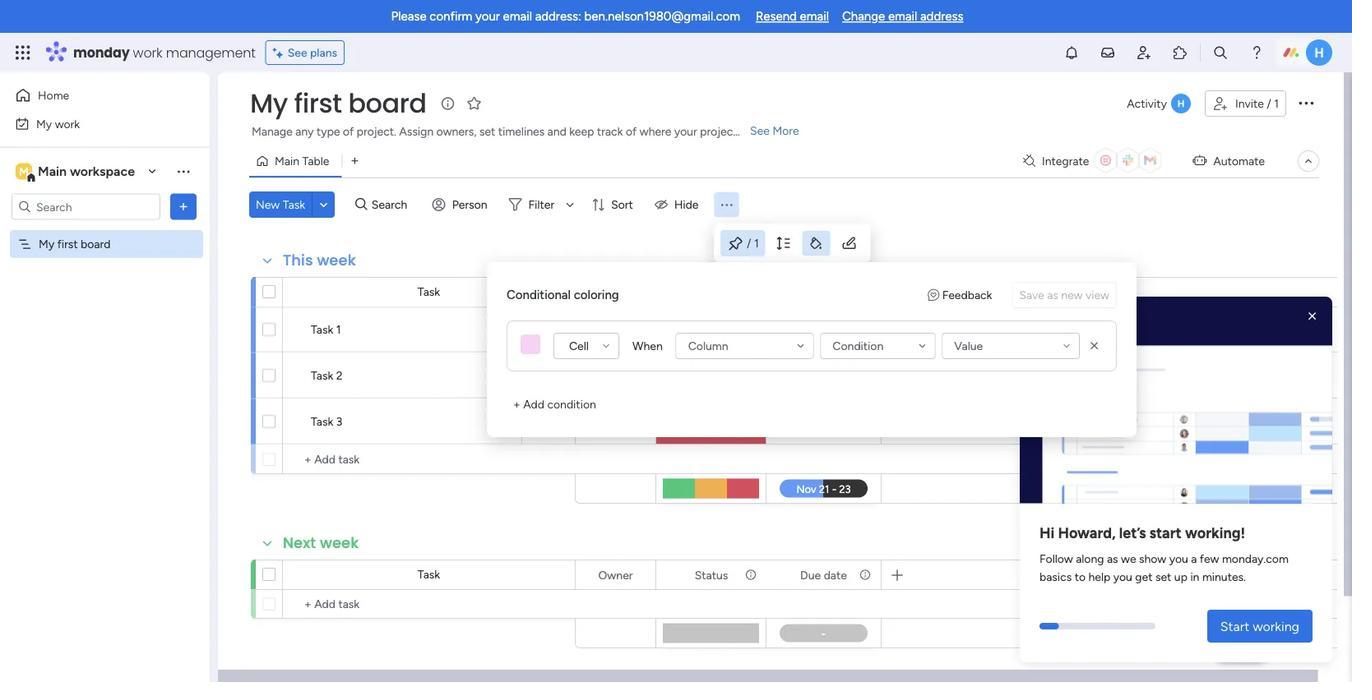 Task type: describe. For each thing, give the bounding box(es) containing it.
set inside follow along as we show you a few monday.com basics to help you get set up in minutes.
[[1156, 570, 1172, 584]]

owners,
[[437, 125, 477, 139]]

show board description image
[[438, 95, 458, 112]]

week for this week
[[317, 250, 356, 271]]

2 of from the left
[[626, 125, 637, 139]]

any
[[296, 125, 314, 139]]

2
[[336, 369, 343, 383]]

resend email link
[[756, 9, 829, 24]]

save
[[1020, 288, 1045, 302]]

condition
[[833, 339, 884, 353]]

monday work management
[[73, 43, 256, 62]]

nov for working on it
[[807, 324, 827, 337]]

invite
[[1236, 97, 1264, 111]]

task inside button
[[283, 198, 305, 212]]

main for main table
[[275, 154, 299, 168]]

work for monday
[[133, 43, 163, 62]]

see for see plans
[[288, 46, 307, 60]]

Due date field
[[796, 566, 851, 585]]

lottie animation element
[[1020, 297, 1333, 510]]

2 owner field from the top
[[594, 566, 637, 585]]

my first board inside list box
[[39, 237, 111, 251]]

please confirm your email address: ben.nelson1980@gmail.com
[[391, 9, 740, 24]]

0 horizontal spatial options image
[[175, 199, 192, 215]]

see plans
[[288, 46, 337, 60]]

invite / 1
[[1236, 97, 1279, 111]]

integrate
[[1042, 154, 1090, 168]]

automate
[[1214, 154, 1265, 168]]

keep
[[569, 125, 594, 139]]

filter button
[[502, 192, 580, 218]]

/ 1 button
[[721, 230, 766, 257]]

working on it
[[677, 324, 745, 338]]

where
[[640, 125, 672, 139]]

see for see more
[[750, 124, 770, 138]]

minutes.
[[1203, 570, 1246, 584]]

help
[[1089, 570, 1111, 584]]

Status field
[[691, 566, 732, 585]]

0 vertical spatial my first board
[[250, 85, 427, 122]]

coloring
[[574, 288, 619, 303]]

monday.com
[[1222, 552, 1289, 566]]

feedback
[[943, 288, 992, 302]]

dapulse integrations image
[[1023, 155, 1036, 167]]

it
[[738, 324, 745, 338]]

few
[[1200, 552, 1220, 566]]

hi
[[1040, 524, 1055, 542]]

add to favorites image
[[466, 95, 483, 111]]

as inside button
[[1047, 288, 1059, 302]]

my first board list box
[[0, 227, 210, 480]]

feedback link
[[928, 287, 992, 304]]

start working button
[[1208, 610, 1313, 643]]

hi howard, let's start working!
[[1040, 524, 1246, 542]]

1 owner field from the top
[[594, 283, 637, 302]]

my work button
[[10, 111, 177, 137]]

+ Add task text field
[[291, 595, 568, 615]]

my inside list box
[[39, 237, 54, 251]]

done
[[698, 369, 725, 383]]

workspace options image
[[175, 163, 192, 180]]

start working
[[1221, 619, 1300, 635]]

activity button
[[1121, 90, 1199, 117]]

along
[[1076, 552, 1104, 566]]

sort button
[[585, 192, 643, 218]]

task 3
[[311, 415, 343, 429]]

change email address
[[842, 9, 964, 24]]

due date
[[801, 568, 847, 582]]

1 for / 1
[[754, 237, 759, 251]]

+ add condition button
[[507, 392, 603, 418]]

+
[[513, 398, 521, 412]]

management
[[166, 43, 256, 62]]

we
[[1121, 552, 1137, 566]]

status
[[695, 568, 728, 582]]

3
[[336, 415, 343, 429]]

search everything image
[[1213, 44, 1229, 61]]

up
[[1175, 570, 1188, 584]]

manage
[[252, 125, 293, 139]]

My first board field
[[246, 85, 431, 122]]

home button
[[10, 82, 177, 109]]

view
[[1086, 288, 1110, 302]]

column
[[688, 339, 729, 353]]

autopilot image
[[1193, 150, 1207, 171]]

collapse board header image
[[1302, 155, 1315, 168]]

change
[[842, 9, 885, 24]]

stands.
[[740, 125, 777, 139]]

get
[[1136, 570, 1153, 584]]

new task button
[[249, 192, 312, 218]]

new
[[1062, 288, 1083, 302]]

condition
[[547, 398, 596, 412]]

This week field
[[279, 250, 360, 271]]

howard image
[[1306, 39, 1333, 66]]

nov 22
[[807, 369, 841, 383]]

22
[[829, 369, 841, 383]]

invite members image
[[1136, 44, 1153, 61]]

working
[[677, 324, 720, 338]]

sort
[[611, 198, 633, 212]]

basics
[[1040, 570, 1072, 584]]

0 horizontal spatial you
[[1114, 570, 1133, 584]]

activity
[[1127, 97, 1167, 111]]

Search in workspace field
[[35, 197, 137, 216]]

to
[[1075, 570, 1086, 584]]

v2 done deadline image
[[772, 368, 786, 384]]

conditional coloring
[[507, 288, 619, 303]]

21
[[830, 324, 840, 337]]

/ inside / 1 dropdown button
[[747, 237, 751, 251]]

my work
[[36, 117, 80, 131]]

monday
[[73, 43, 130, 62]]

let's
[[1120, 524, 1146, 542]]

project.
[[357, 125, 396, 139]]

owner for second owner field from the top
[[598, 568, 633, 582]]

angle down image
[[320, 199, 328, 211]]

confirm
[[430, 9, 472, 24]]

main table button
[[249, 148, 342, 174]]

help image
[[1249, 44, 1265, 61]]

project
[[700, 125, 738, 139]]

workspace image
[[16, 162, 32, 181]]

email for resend email
[[800, 9, 829, 24]]

show
[[1139, 552, 1167, 566]]

person
[[452, 198, 487, 212]]



Task type: locate. For each thing, give the bounding box(es) containing it.
set
[[480, 125, 496, 139], [1156, 570, 1172, 584]]

board inside list box
[[81, 237, 111, 251]]

track
[[597, 125, 623, 139]]

options image
[[1297, 93, 1316, 113], [175, 199, 192, 215]]

of right track
[[626, 125, 637, 139]]

remove sort image
[[1087, 338, 1103, 355]]

inbox image
[[1100, 44, 1116, 61]]

a
[[1191, 552, 1197, 566]]

see plans button
[[265, 40, 345, 65]]

+ add condition
[[513, 398, 596, 412]]

1 horizontal spatial of
[[626, 125, 637, 139]]

column information image for status
[[745, 569, 758, 582]]

task 1
[[311, 323, 341, 337]]

0 horizontal spatial email
[[503, 9, 532, 24]]

and
[[548, 125, 567, 139]]

main right workspace image
[[38, 164, 67, 179]]

new task
[[256, 198, 305, 212]]

my first board down search in workspace field
[[39, 237, 111, 251]]

notifications image
[[1064, 44, 1080, 61]]

0 horizontal spatial work
[[55, 117, 80, 131]]

conditional
[[507, 288, 571, 303]]

nov left 21
[[807, 324, 827, 337]]

week inside "field"
[[317, 250, 356, 271]]

work right monday
[[133, 43, 163, 62]]

save as new view button
[[1012, 282, 1117, 309]]

see left "more"
[[750, 124, 770, 138]]

/
[[1267, 97, 1272, 111], [747, 237, 751, 251]]

1 vertical spatial options image
[[175, 199, 192, 215]]

timelines
[[498, 125, 545, 139]]

1 horizontal spatial my first board
[[250, 85, 427, 122]]

1 of from the left
[[343, 125, 354, 139]]

0 vertical spatial owner
[[598, 285, 633, 299]]

0 horizontal spatial board
[[81, 237, 111, 251]]

0 horizontal spatial /
[[747, 237, 751, 251]]

1 vertical spatial /
[[747, 237, 751, 251]]

Next week field
[[279, 533, 363, 554]]

1 horizontal spatial options image
[[1297, 93, 1316, 113]]

m
[[19, 165, 29, 179]]

resend
[[756, 9, 797, 24]]

1 vertical spatial 1
[[754, 237, 759, 251]]

close image
[[1305, 309, 1321, 325]]

set right owners,
[[480, 125, 496, 139]]

this week
[[283, 250, 356, 271]]

lottie animation image
[[1020, 304, 1333, 510]]

0 vertical spatial as
[[1047, 288, 1059, 302]]

date
[[824, 568, 847, 582]]

next week
[[283, 533, 359, 554]]

1 horizontal spatial email
[[800, 9, 829, 24]]

save as new view
[[1020, 288, 1110, 302]]

progress bar
[[1040, 624, 1059, 630]]

plans
[[310, 46, 337, 60]]

0 vertical spatial see
[[288, 46, 307, 60]]

board up project.
[[348, 85, 427, 122]]

1 vertical spatial first
[[57, 237, 78, 251]]

0 horizontal spatial first
[[57, 237, 78, 251]]

0 vertical spatial owner field
[[594, 283, 637, 302]]

owner
[[598, 285, 633, 299], [598, 568, 633, 582]]

1 inside invite / 1 button
[[1274, 97, 1279, 111]]

help
[[1227, 641, 1256, 658]]

nov 21
[[807, 324, 840, 337]]

add view image
[[352, 155, 358, 167]]

1 vertical spatial my first board
[[39, 237, 111, 251]]

/ inside invite / 1 button
[[1267, 97, 1272, 111]]

main
[[275, 154, 299, 168], [38, 164, 67, 179]]

v2 user feedback image
[[928, 288, 940, 302]]

type
[[317, 125, 340, 139]]

week right "next"
[[320, 533, 359, 554]]

0 horizontal spatial set
[[480, 125, 496, 139]]

option
[[0, 230, 210, 233]]

/ 1
[[747, 237, 759, 251]]

apps image
[[1172, 44, 1189, 61]]

filter
[[529, 198, 555, 212]]

1 vertical spatial nov
[[807, 369, 827, 383]]

first inside list box
[[57, 237, 78, 251]]

0 vertical spatial your
[[476, 9, 500, 24]]

1 vertical spatial week
[[320, 533, 359, 554]]

first
[[294, 85, 342, 122], [57, 237, 78, 251]]

your right confirm
[[476, 9, 500, 24]]

working!
[[1185, 524, 1246, 542]]

2 horizontal spatial email
[[888, 9, 918, 24]]

as
[[1047, 288, 1059, 302], [1107, 552, 1119, 566]]

email right 'resend'
[[800, 9, 829, 24]]

week right this
[[317, 250, 356, 271]]

0 vertical spatial work
[[133, 43, 163, 62]]

1 vertical spatial work
[[55, 117, 80, 131]]

0 horizontal spatial see
[[288, 46, 307, 60]]

first down search in workspace field
[[57, 237, 78, 251]]

1 vertical spatial board
[[81, 237, 111, 251]]

owner for second owner field from the bottom
[[598, 285, 633, 299]]

change email address link
[[842, 9, 964, 24]]

1 horizontal spatial first
[[294, 85, 342, 122]]

options image down the workspace options image
[[175, 199, 192, 215]]

0 horizontal spatial main
[[38, 164, 67, 179]]

table
[[302, 154, 329, 168]]

as inside follow along as we show you a few monday.com basics to help you get set up in minutes.
[[1107, 552, 1119, 566]]

follow along as we show you a few monday.com basics to help you get set up in minutes.
[[1040, 552, 1289, 584]]

0 horizontal spatial my first board
[[39, 237, 111, 251]]

2 owner from the top
[[598, 568, 633, 582]]

0 vertical spatial board
[[348, 85, 427, 122]]

working
[[1253, 619, 1300, 635]]

0 horizontal spatial your
[[476, 9, 500, 24]]

home
[[38, 88, 69, 102]]

0 horizontal spatial of
[[343, 125, 354, 139]]

0 vertical spatial you
[[1170, 552, 1189, 566]]

1 vertical spatial as
[[1107, 552, 1119, 566]]

of
[[343, 125, 354, 139], [626, 125, 637, 139]]

see left plans
[[288, 46, 307, 60]]

my first board up type
[[250, 85, 427, 122]]

1 vertical spatial see
[[750, 124, 770, 138]]

nov left 22
[[807, 369, 827, 383]]

main left 'table'
[[275, 154, 299, 168]]

more
[[773, 124, 799, 138]]

1 vertical spatial owner
[[598, 568, 633, 582]]

1 horizontal spatial board
[[348, 85, 427, 122]]

email right change
[[888, 9, 918, 24]]

value
[[955, 339, 983, 353]]

select product image
[[15, 44, 31, 61]]

manage any type of project. assign owners, set timelines and keep track of where your project stands.
[[252, 125, 777, 139]]

0 horizontal spatial 1
[[336, 323, 341, 337]]

2 column information image from the left
[[859, 569, 872, 582]]

1 vertical spatial owner field
[[594, 566, 637, 585]]

workspace selection element
[[16, 162, 137, 183]]

see more
[[750, 124, 799, 138]]

see more link
[[749, 123, 801, 139]]

0 horizontal spatial as
[[1047, 288, 1059, 302]]

main inside button
[[275, 154, 299, 168]]

1 horizontal spatial 1
[[754, 237, 759, 251]]

ben.nelson1980@gmail.com
[[585, 9, 740, 24]]

0 vertical spatial week
[[317, 250, 356, 271]]

main table
[[275, 154, 329, 168]]

week for next week
[[320, 533, 359, 554]]

0 vertical spatial first
[[294, 85, 342, 122]]

1 for task 1
[[336, 323, 341, 337]]

1 vertical spatial you
[[1114, 570, 1133, 584]]

menu image
[[719, 197, 735, 213]]

v2 overdue deadline image
[[772, 323, 786, 339]]

first up type
[[294, 85, 342, 122]]

you
[[1170, 552, 1189, 566], [1114, 570, 1133, 584]]

0 horizontal spatial column information image
[[745, 569, 758, 582]]

add
[[523, 398, 545, 412]]

1 inside / 1 dropdown button
[[754, 237, 759, 251]]

start
[[1221, 619, 1250, 635]]

see inside see plans button
[[288, 46, 307, 60]]

3 email from the left
[[888, 9, 918, 24]]

on
[[722, 324, 736, 338]]

0 vertical spatial nov
[[807, 324, 827, 337]]

my up manage
[[250, 85, 288, 122]]

in
[[1191, 570, 1200, 584]]

0 vertical spatial 1
[[1274, 97, 1279, 111]]

1 email from the left
[[503, 9, 532, 24]]

0 vertical spatial set
[[480, 125, 496, 139]]

email for change email address
[[888, 9, 918, 24]]

week inside field
[[320, 533, 359, 554]]

0 vertical spatial /
[[1267, 97, 1272, 111]]

+ Add task text field
[[291, 450, 568, 470]]

invite / 1 button
[[1205, 90, 1287, 117]]

board
[[348, 85, 427, 122], [81, 237, 111, 251]]

email
[[503, 9, 532, 24], [800, 9, 829, 24], [888, 9, 918, 24]]

see inside see more link
[[750, 124, 770, 138]]

as left we
[[1107, 552, 1119, 566]]

board down search in workspace field
[[81, 237, 111, 251]]

nov for done
[[807, 369, 827, 383]]

1 horizontal spatial see
[[750, 124, 770, 138]]

1 horizontal spatial as
[[1107, 552, 1119, 566]]

1 vertical spatial your
[[674, 125, 697, 139]]

address:
[[535, 9, 582, 24]]

1 horizontal spatial main
[[275, 154, 299, 168]]

next
[[283, 533, 316, 554]]

main workspace
[[38, 164, 135, 179]]

my inside button
[[36, 117, 52, 131]]

set left up
[[1156, 570, 1172, 584]]

2 vertical spatial 1
[[336, 323, 341, 337]]

2 email from the left
[[800, 9, 829, 24]]

help button
[[1213, 636, 1270, 663]]

my down "home"
[[36, 117, 52, 131]]

2 horizontal spatial 1
[[1274, 97, 1279, 111]]

main for main workspace
[[38, 164, 67, 179]]

person button
[[426, 192, 497, 218]]

1 horizontal spatial your
[[674, 125, 697, 139]]

1 column information image from the left
[[745, 569, 758, 582]]

as left new
[[1047, 288, 1059, 302]]

options image right invite / 1
[[1297, 93, 1316, 113]]

column information image for due date
[[859, 569, 872, 582]]

1 horizontal spatial /
[[1267, 97, 1272, 111]]

cell
[[569, 339, 589, 353]]

1 owner from the top
[[598, 285, 633, 299]]

email left address:
[[503, 9, 532, 24]]

column information image right status at bottom right
[[745, 569, 758, 582]]

1 vertical spatial set
[[1156, 570, 1172, 584]]

main inside workspace selection element
[[38, 164, 67, 179]]

1 horizontal spatial you
[[1170, 552, 1189, 566]]

work for my
[[55, 117, 80, 131]]

Owner field
[[594, 283, 637, 302], [594, 566, 637, 585]]

work down "home"
[[55, 117, 80, 131]]

your right where
[[674, 125, 697, 139]]

you left "a"
[[1170, 552, 1189, 566]]

follow
[[1040, 552, 1073, 566]]

1 horizontal spatial column information image
[[859, 569, 872, 582]]

workspace
[[70, 164, 135, 179]]

v2 search image
[[355, 196, 368, 214]]

my down search in workspace field
[[39, 237, 54, 251]]

arrow down image
[[560, 195, 580, 215]]

1 horizontal spatial work
[[133, 43, 163, 62]]

1 horizontal spatial set
[[1156, 570, 1172, 584]]

you down we
[[1114, 570, 1133, 584]]

column information image right 'date' on the right of page
[[859, 569, 872, 582]]

due
[[801, 568, 821, 582]]

column information image
[[745, 569, 758, 582], [859, 569, 872, 582]]

new
[[256, 198, 280, 212]]

work
[[133, 43, 163, 62], [55, 117, 80, 131]]

hide button
[[648, 192, 709, 218]]

of right type
[[343, 125, 354, 139]]

this
[[283, 250, 313, 271]]

Search field
[[368, 193, 417, 216]]

work inside my work button
[[55, 117, 80, 131]]

0 vertical spatial options image
[[1297, 93, 1316, 113]]



Task type: vqa. For each thing, say whether or not it's contained in the screenshot.
Boards on the bottom left of the page
no



